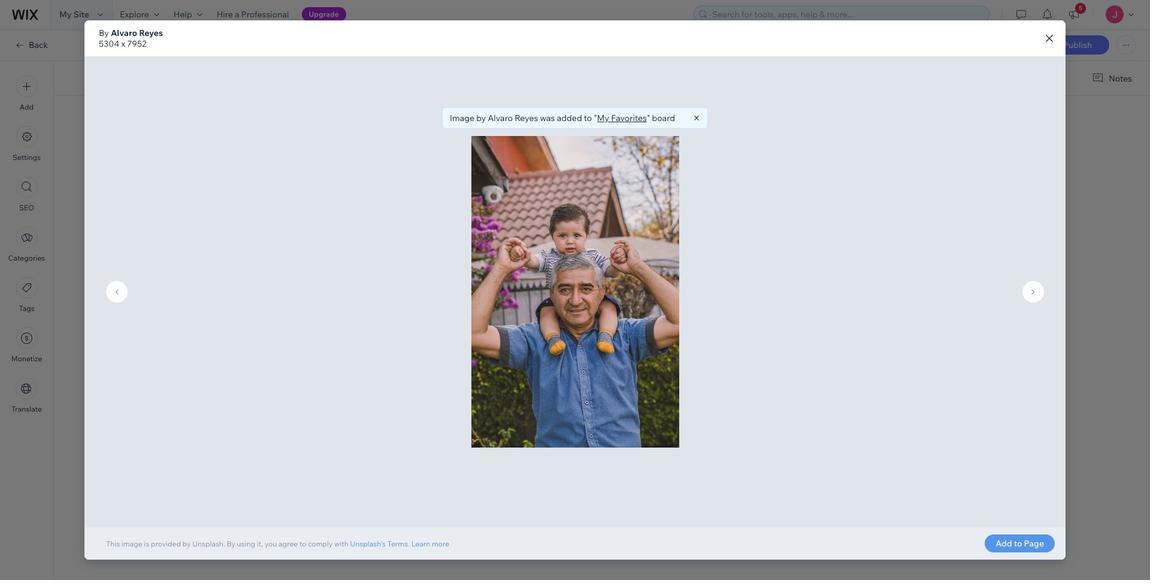 Task type: describe. For each thing, give the bounding box(es) containing it.
Search for tools, apps, help & more... field
[[709, 6, 986, 23]]

Add a Catchy Title text field
[[380, 111, 810, 133]]

3 test from the left
[[434, 147, 448, 161]]

back
[[29, 40, 48, 50]]

settings button
[[13, 126, 41, 162]]

menu containing add
[[0, 68, 53, 421]]

settings
[[13, 153, 41, 162]]

notes
[[1109, 73, 1133, 84]]

my
[[59, 9, 72, 20]]

tags
[[19, 304, 35, 313]]

5 button
[[1061, 0, 1088, 29]]

5
[[1079, 4, 1083, 12]]

test
[[380, 147, 396, 161]]

monetize
[[11, 354, 42, 363]]

my site
[[59, 9, 89, 20]]

tags button
[[16, 277, 37, 313]]

add
[[20, 102, 34, 111]]

upgrade button
[[302, 7, 346, 22]]

a
[[235, 9, 239, 20]]

2 test from the left
[[417, 147, 431, 161]]



Task type: vqa. For each thing, say whether or not it's contained in the screenshot.
top This
no



Task type: locate. For each thing, give the bounding box(es) containing it.
hire a professional
[[217, 9, 289, 20]]

upgrade
[[309, 10, 339, 19]]

categories button
[[8, 227, 45, 262]]

help button
[[166, 0, 210, 29]]

hire
[[217, 9, 233, 20]]

menu
[[0, 68, 53, 421]]

translate button
[[11, 378, 42, 413]]

publish
[[1063, 40, 1093, 50]]

seo
[[19, 203, 34, 212]]

add button
[[16, 76, 37, 111]]

professional
[[241, 9, 289, 20]]

notes button
[[1088, 70, 1136, 86]]

2 horizontal spatial test
[[434, 147, 448, 161]]

hire a professional link
[[210, 0, 296, 29]]

help
[[174, 9, 192, 20]]

preview
[[997, 40, 1028, 51]]

0 horizontal spatial test
[[399, 147, 413, 161]]

save button
[[918, 40, 967, 50]]

test test test test testx
[[380, 147, 470, 161]]

explore
[[120, 9, 149, 20]]

1 test from the left
[[399, 147, 413, 161]]

1 horizontal spatial test
[[417, 147, 431, 161]]

back button
[[14, 40, 48, 50]]

translate
[[11, 404, 42, 413]]

monetize button
[[11, 327, 42, 363]]

testx
[[451, 147, 470, 161]]

publish button
[[1046, 35, 1110, 55]]

test
[[399, 147, 413, 161], [417, 147, 431, 161], [434, 147, 448, 161]]

preview button
[[997, 40, 1028, 51]]

seo button
[[16, 176, 37, 212]]

categories
[[8, 253, 45, 262]]

save
[[933, 40, 952, 50]]

site
[[73, 9, 89, 20]]



